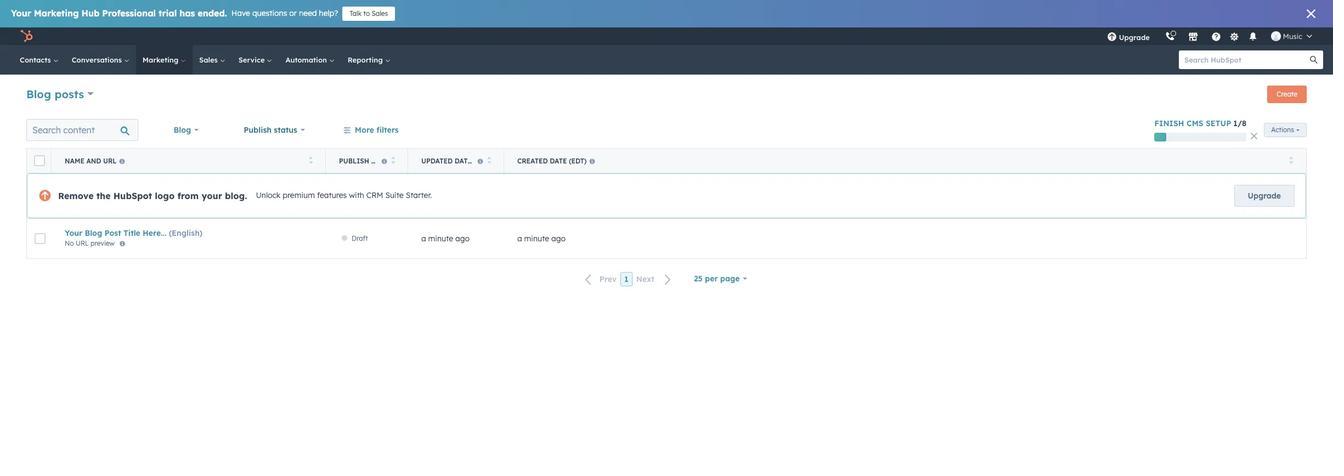Task type: vqa. For each thing, say whether or not it's contained in the screenshot.
DIALOG
no



Task type: locate. For each thing, give the bounding box(es) containing it.
0 horizontal spatial sales
[[199, 55, 220, 64]]

1 vertical spatial publish
[[339, 157, 369, 165]]

publish status inside popup button
[[244, 125, 297, 135]]

sales link
[[193, 45, 232, 75]]

settings link
[[1228, 30, 1242, 42]]

blog left posts
[[26, 87, 51, 101]]

upgrade
[[1119, 33, 1150, 42], [1248, 191, 1281, 201]]

draft
[[352, 234, 368, 243]]

greg robinson image
[[1271, 31, 1281, 41]]

(edt) right 'updated'
[[474, 157, 492, 165]]

date
[[455, 157, 472, 165], [550, 157, 567, 165]]

1 ago from the left
[[456, 234, 470, 244]]

marketing
[[34, 8, 79, 19], [143, 55, 181, 64]]

1 horizontal spatial a
[[518, 234, 522, 244]]

more filters
[[355, 125, 399, 135]]

press to sort. image for updated date (edt)
[[487, 156, 491, 164]]

4 press to sort. element from the left
[[1289, 156, 1293, 165]]

1 vertical spatial 1
[[625, 274, 629, 284]]

1 horizontal spatial (edt)
[[569, 157, 587, 165]]

sales left the service
[[199, 55, 220, 64]]

1 horizontal spatial url
[[103, 157, 117, 165]]

hubspot link
[[13, 30, 41, 43]]

your
[[202, 190, 222, 201]]

press to sort. image up premium
[[309, 156, 313, 164]]

2 horizontal spatial press to sort. image
[[1289, 156, 1293, 164]]

date right 'updated'
[[455, 157, 472, 165]]

from
[[177, 190, 199, 201]]

1 horizontal spatial publish status
[[339, 157, 396, 165]]

status for publish status popup button
[[274, 125, 297, 135]]

press to sort. element inside updated date (edt) button
[[487, 156, 491, 165]]

blog button
[[167, 119, 206, 141]]

1 date from the left
[[455, 157, 472, 165]]

status
[[274, 125, 297, 135], [371, 157, 396, 165]]

/
[[1238, 119, 1242, 128]]

press to sort. element
[[309, 156, 313, 165], [391, 156, 395, 165], [487, 156, 491, 165], [1289, 156, 1293, 165]]

your for blog
[[65, 228, 82, 238]]

0 horizontal spatial (edt)
[[474, 157, 492, 165]]

1 vertical spatial close image
[[1251, 133, 1258, 139]]

2 date from the left
[[550, 157, 567, 165]]

talk to sales
[[350, 9, 388, 18]]

hub
[[82, 8, 100, 19]]

1 horizontal spatial sales
[[372, 9, 388, 18]]

sales right to
[[372, 9, 388, 18]]

0 vertical spatial url
[[103, 157, 117, 165]]

publish status for publish status popup button
[[244, 125, 297, 135]]

sales
[[372, 9, 388, 18], [199, 55, 220, 64]]

a minute ago
[[421, 234, 470, 244], [518, 234, 566, 244]]

date right created
[[550, 157, 567, 165]]

name and url
[[65, 157, 117, 165]]

press to sort. image
[[309, 156, 313, 164], [487, 156, 491, 164], [1289, 156, 1293, 164]]

hubspot
[[113, 190, 152, 201]]

marketing link
[[136, 45, 193, 75]]

updated date (edt) button
[[408, 149, 504, 173]]

(edt) inside button
[[474, 157, 492, 165]]

blog posts
[[26, 87, 84, 101]]

2 press to sort. element from the left
[[391, 156, 395, 165]]

features
[[317, 191, 347, 200]]

notifications image
[[1248, 32, 1258, 42]]

reporting
[[348, 55, 385, 64]]

a
[[421, 234, 426, 244], [518, 234, 522, 244]]

create button
[[1268, 86, 1307, 103]]

name
[[65, 157, 84, 165]]

2 horizontal spatial blog
[[174, 125, 191, 135]]

or
[[289, 8, 297, 18]]

finish cms setup progress bar
[[1155, 133, 1167, 142]]

press to sort. element inside name and url button
[[309, 156, 313, 165]]

0 vertical spatial your
[[11, 8, 31, 19]]

remove the hubspot logo from your blog.
[[58, 190, 247, 201]]

date inside button
[[455, 157, 472, 165]]

1 inside button
[[625, 274, 629, 284]]

here...
[[143, 228, 167, 238]]

1 (edt) from the left
[[474, 157, 492, 165]]

0 horizontal spatial status
[[274, 125, 297, 135]]

(edt) for created date (edt)
[[569, 157, 587, 165]]

1 press to sort. element from the left
[[309, 156, 313, 165]]

marketplaces button
[[1182, 27, 1205, 45]]

status inside publish status popup button
[[274, 125, 297, 135]]

date for updated
[[455, 157, 472, 165]]

0 horizontal spatial url
[[76, 239, 89, 248]]

(edt) right created
[[569, 157, 587, 165]]

0 horizontal spatial date
[[455, 157, 472, 165]]

0 vertical spatial publish
[[244, 125, 272, 135]]

0 horizontal spatial minute
[[428, 234, 453, 244]]

url
[[103, 157, 117, 165], [76, 239, 89, 248]]

1 horizontal spatial a minute ago
[[518, 234, 566, 244]]

3 press to sort. image from the left
[[1289, 156, 1293, 164]]

to
[[364, 9, 370, 18]]

(edt) inside button
[[569, 157, 587, 165]]

blog inside banner
[[26, 87, 51, 101]]

1
[[1234, 119, 1238, 128], [625, 274, 629, 284]]

1 vertical spatial url
[[76, 239, 89, 248]]

publish
[[244, 125, 272, 135], [339, 157, 369, 165]]

1 vertical spatial status
[[371, 157, 396, 165]]

contacts link
[[13, 45, 65, 75]]

blog posts button
[[26, 86, 94, 102]]

1 vertical spatial your
[[65, 228, 82, 238]]

1 vertical spatial upgrade
[[1248, 191, 1281, 201]]

(edt)
[[474, 157, 492, 165], [569, 157, 587, 165]]

0 horizontal spatial publish status
[[244, 125, 297, 135]]

press to sort. element left created
[[487, 156, 491, 165]]

0 horizontal spatial close image
[[1251, 133, 1258, 139]]

automation link
[[279, 45, 341, 75]]

upgrade image
[[1107, 32, 1117, 42]]

1 horizontal spatial blog
[[85, 228, 102, 238]]

ago
[[456, 234, 470, 244], [552, 234, 566, 244]]

0 horizontal spatial ago
[[456, 234, 470, 244]]

your up no
[[65, 228, 82, 238]]

close image
[[1307, 9, 1316, 18], [1251, 133, 1258, 139]]

Search HubSpot search field
[[1179, 50, 1314, 69]]

your marketing hub professional trial has ended. have questions or need help?
[[11, 8, 338, 19]]

actions
[[1272, 126, 1295, 134]]

1 horizontal spatial date
[[550, 157, 567, 165]]

0 horizontal spatial a minute ago
[[421, 234, 470, 244]]

marketing down trial
[[143, 55, 181, 64]]

press to sort. image for created date (edt)
[[1289, 156, 1293, 164]]

1 horizontal spatial publish
[[339, 157, 369, 165]]

logo
[[155, 190, 175, 201]]

updated date (edt)
[[421, 157, 492, 165]]

0 horizontal spatial upgrade
[[1119, 33, 1150, 42]]

3 press to sort. element from the left
[[487, 156, 491, 165]]

blog up no url preview at the bottom
[[85, 228, 102, 238]]

press to sort. element down filters
[[391, 156, 395, 165]]

next button
[[633, 272, 678, 287]]

1 horizontal spatial ago
[[552, 234, 566, 244]]

1 horizontal spatial close image
[[1307, 9, 1316, 18]]

menu containing music
[[1100, 27, 1320, 45]]

marketing left hub
[[34, 8, 79, 19]]

press to sort. image inside created date (edt) button
[[1289, 156, 1293, 164]]

1 press to sort. image from the left
[[309, 156, 313, 164]]

service link
[[232, 45, 279, 75]]

0 horizontal spatial press to sort. image
[[309, 156, 313, 164]]

blog for blog
[[174, 125, 191, 135]]

0 horizontal spatial a
[[421, 234, 426, 244]]

created date (edt) button
[[504, 149, 1307, 173]]

1 vertical spatial blog
[[174, 125, 191, 135]]

1 horizontal spatial minute
[[524, 234, 549, 244]]

your
[[11, 8, 31, 19], [65, 228, 82, 238]]

1 horizontal spatial press to sort. image
[[487, 156, 491, 164]]

press to sort. element inside created date (edt) button
[[1289, 156, 1293, 165]]

calling icon button
[[1161, 29, 1180, 43]]

search button
[[1305, 50, 1324, 69]]

close image up "music" "popup button" at top right
[[1307, 9, 1316, 18]]

press to sort. element for name and url
[[309, 156, 313, 165]]

publish status button
[[237, 119, 312, 141]]

1 horizontal spatial marketing
[[143, 55, 181, 64]]

calling icon image
[[1166, 32, 1175, 42]]

publish status
[[244, 125, 297, 135], [339, 157, 396, 165]]

sales inside button
[[372, 9, 388, 18]]

status inside publish status button
[[371, 157, 396, 165]]

0 vertical spatial publish status
[[244, 125, 297, 135]]

publish inside popup button
[[244, 125, 272, 135]]

0 horizontal spatial blog
[[26, 87, 51, 101]]

reporting link
[[341, 45, 397, 75]]

press to sort. image inside updated date (edt) button
[[487, 156, 491, 164]]

press to sort. image down the actions popup button
[[1289, 156, 1293, 164]]

settings image
[[1230, 32, 1240, 42]]

blog
[[26, 87, 51, 101], [174, 125, 191, 135], [85, 228, 102, 238]]

0 horizontal spatial 1
[[625, 274, 629, 284]]

press to sort. element for created date (edt)
[[1289, 156, 1293, 165]]

2 (edt) from the left
[[569, 157, 587, 165]]

0 vertical spatial status
[[274, 125, 297, 135]]

publish status inside button
[[339, 157, 396, 165]]

help?
[[319, 8, 338, 18]]

more filters button
[[336, 119, 406, 141]]

1 left the 8
[[1234, 119, 1238, 128]]

menu
[[1100, 27, 1320, 45]]

1 right prev
[[625, 274, 629, 284]]

0 vertical spatial sales
[[372, 9, 388, 18]]

prev button
[[579, 272, 621, 287]]

press to sort. image inside name and url button
[[309, 156, 313, 164]]

have
[[231, 8, 250, 18]]

publish inside button
[[339, 157, 369, 165]]

close image left actions
[[1251, 133, 1258, 139]]

1 horizontal spatial status
[[371, 157, 396, 165]]

0 vertical spatial blog
[[26, 87, 51, 101]]

0 horizontal spatial your
[[11, 8, 31, 19]]

0 horizontal spatial publish
[[244, 125, 272, 135]]

1 vertical spatial publish status
[[339, 157, 396, 165]]

0 vertical spatial marketing
[[34, 8, 79, 19]]

finish cms setup button
[[1155, 119, 1232, 128]]

upgrade link
[[1235, 185, 1295, 207]]

url right no
[[76, 239, 89, 248]]

1 minute from the left
[[428, 234, 453, 244]]

press to sort. image left created
[[487, 156, 491, 164]]

press to sort. element inside publish status button
[[391, 156, 395, 165]]

menu item
[[1158, 27, 1160, 45]]

blog up name and url button
[[174, 125, 191, 135]]

25
[[694, 274, 703, 284]]

press to sort. element up premium
[[309, 156, 313, 165]]

2 press to sort. image from the left
[[487, 156, 491, 164]]

your up the 'hubspot' 'icon'
[[11, 8, 31, 19]]

0 vertical spatial 1
[[1234, 119, 1238, 128]]

help button
[[1207, 27, 1226, 45]]

(edt) for updated date (edt)
[[474, 157, 492, 165]]

talk
[[350, 9, 362, 18]]

press to sort. element down the actions popup button
[[1289, 156, 1293, 165]]

1 horizontal spatial 1
[[1234, 119, 1238, 128]]

0 vertical spatial close image
[[1307, 9, 1316, 18]]

1 horizontal spatial your
[[65, 228, 82, 238]]

minute
[[428, 234, 453, 244], [524, 234, 549, 244]]

url right and
[[103, 157, 117, 165]]

date inside button
[[550, 157, 567, 165]]



Task type: describe. For each thing, give the bounding box(es) containing it.
blog for blog posts
[[26, 87, 51, 101]]

url inside button
[[103, 157, 117, 165]]

unlock premium features with crm suite starter.
[[256, 191, 432, 200]]

publish status for publish status button
[[339, 157, 396, 165]]

starter.
[[406, 191, 432, 200]]

actions button
[[1265, 123, 1307, 137]]

25 per page
[[694, 274, 740, 284]]

help image
[[1212, 32, 1222, 42]]

create
[[1277, 90, 1298, 98]]

more
[[355, 125, 374, 135]]

blog posts banner
[[26, 82, 1307, 108]]

professional
[[102, 8, 156, 19]]

finish
[[1155, 119, 1185, 128]]

suite
[[385, 191, 404, 200]]

your blog post title here... (english)
[[65, 228, 203, 238]]

preview
[[91, 239, 115, 248]]

publish for publish status popup button
[[244, 125, 272, 135]]

status for publish status button
[[371, 157, 396, 165]]

created
[[518, 157, 548, 165]]

hubspot image
[[20, 30, 33, 43]]

name and url button
[[52, 149, 326, 173]]

title
[[123, 228, 140, 238]]

cms
[[1187, 119, 1204, 128]]

music
[[1284, 32, 1303, 41]]

trial
[[159, 8, 177, 19]]

automation
[[286, 55, 329, 64]]

remove
[[58, 190, 94, 201]]

no
[[65, 239, 74, 248]]

Search content search field
[[26, 119, 138, 141]]

finish cms setup 1 / 8
[[1155, 119, 1247, 128]]

per
[[705, 274, 718, 284]]

publish status button
[[326, 149, 408, 173]]

(english)
[[169, 228, 203, 238]]

post
[[105, 228, 121, 238]]

notifications button
[[1244, 27, 1263, 45]]

press to sort. element for publish status
[[391, 156, 395, 165]]

no url preview
[[65, 239, 115, 248]]

setup
[[1206, 119, 1232, 128]]

date for created
[[550, 157, 567, 165]]

need
[[299, 8, 317, 18]]

updated
[[421, 157, 453, 165]]

1 horizontal spatial upgrade
[[1248, 191, 1281, 201]]

marketplaces image
[[1189, 32, 1198, 42]]

press to sort. element for updated date (edt)
[[487, 156, 491, 165]]

conversations
[[72, 55, 124, 64]]

posts
[[55, 87, 84, 101]]

with
[[349, 191, 364, 200]]

filters
[[377, 125, 399, 135]]

0 horizontal spatial marketing
[[34, 8, 79, 19]]

next
[[636, 275, 655, 284]]

2 a from the left
[[518, 234, 522, 244]]

service
[[239, 55, 267, 64]]

publish for publish status button
[[339, 157, 369, 165]]

prev
[[600, 275, 617, 284]]

press to sort. image
[[391, 156, 395, 164]]

unlock
[[256, 191, 281, 200]]

2 minute from the left
[[524, 234, 549, 244]]

8
[[1242, 119, 1247, 128]]

page
[[720, 274, 740, 284]]

music button
[[1265, 27, 1319, 45]]

search image
[[1310, 56, 1318, 64]]

the
[[96, 190, 111, 201]]

created date (edt)
[[518, 157, 587, 165]]

ended.
[[198, 8, 227, 19]]

1 a minute ago from the left
[[421, 234, 470, 244]]

1 vertical spatial marketing
[[143, 55, 181, 64]]

questions
[[252, 8, 287, 18]]

conversations link
[[65, 45, 136, 75]]

1 a from the left
[[421, 234, 426, 244]]

and
[[86, 157, 101, 165]]

25 per page button
[[687, 268, 755, 290]]

has
[[180, 8, 195, 19]]

2 a minute ago from the left
[[518, 234, 566, 244]]

talk to sales button
[[343, 7, 395, 21]]

press to sort. image for name and url
[[309, 156, 313, 164]]

2 vertical spatial blog
[[85, 228, 102, 238]]

1 button
[[621, 272, 633, 287]]

contacts
[[20, 55, 53, 64]]

pagination navigation
[[579, 272, 678, 287]]

0 vertical spatial upgrade
[[1119, 33, 1150, 42]]

2 ago from the left
[[552, 234, 566, 244]]

your for marketing
[[11, 8, 31, 19]]

blog.
[[225, 190, 247, 201]]

1 vertical spatial sales
[[199, 55, 220, 64]]

crm
[[366, 191, 383, 200]]



